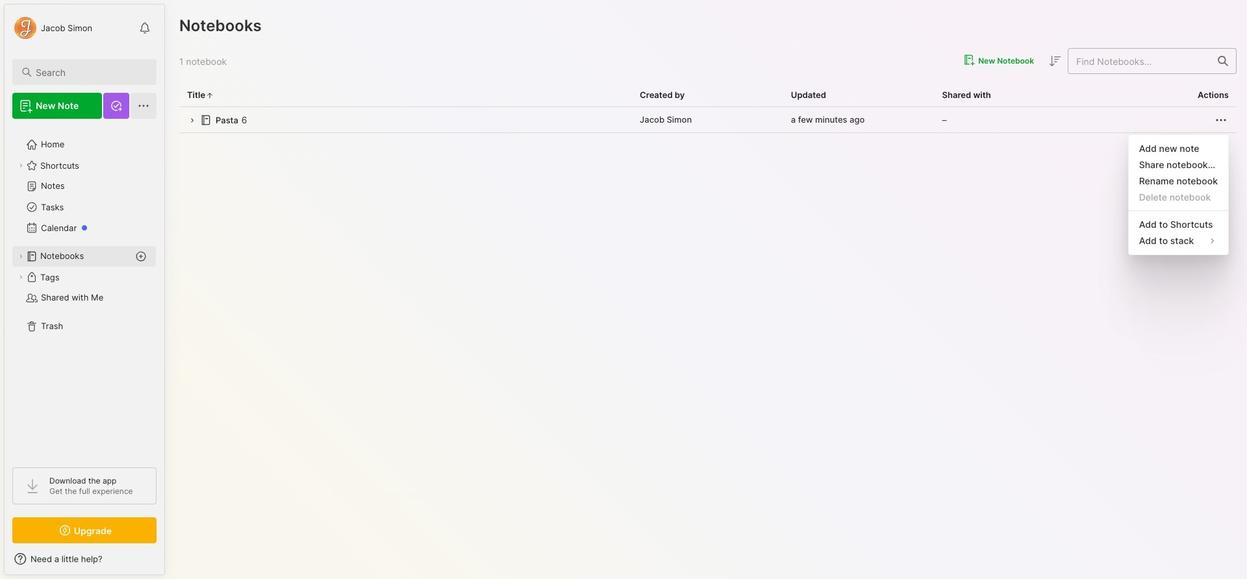 Task type: describe. For each thing, give the bounding box(es) containing it.
click to collapse image
[[164, 555, 174, 571]]

Search text field
[[36, 66, 145, 79]]

Sort field
[[1047, 53, 1063, 69]]

More actions field
[[1214, 112, 1229, 128]]

none search field inside main element
[[36, 64, 145, 80]]

Add to stack field
[[1129, 232, 1228, 249]]

tree inside main element
[[5, 127, 164, 456]]



Task type: locate. For each thing, give the bounding box(es) containing it.
sort options image
[[1047, 53, 1063, 69]]

Find Notebooks… text field
[[1069, 50, 1210, 72]]

expand tags image
[[17, 274, 25, 281]]

WHAT'S NEW field
[[5, 549, 164, 570]]

expand notebooks image
[[17, 253, 25, 261]]

row
[[179, 107, 1237, 133]]

more actions image
[[1214, 112, 1229, 128]]

dropdown list menu
[[1129, 140, 1228, 249]]

main element
[[0, 0, 169, 579]]

tree
[[5, 127, 164, 456]]

Account field
[[12, 15, 92, 41]]

None search field
[[36, 64, 145, 80]]

arrow image
[[187, 116, 197, 126]]



Task type: vqa. For each thing, say whether or not it's contained in the screenshot.
Small
no



